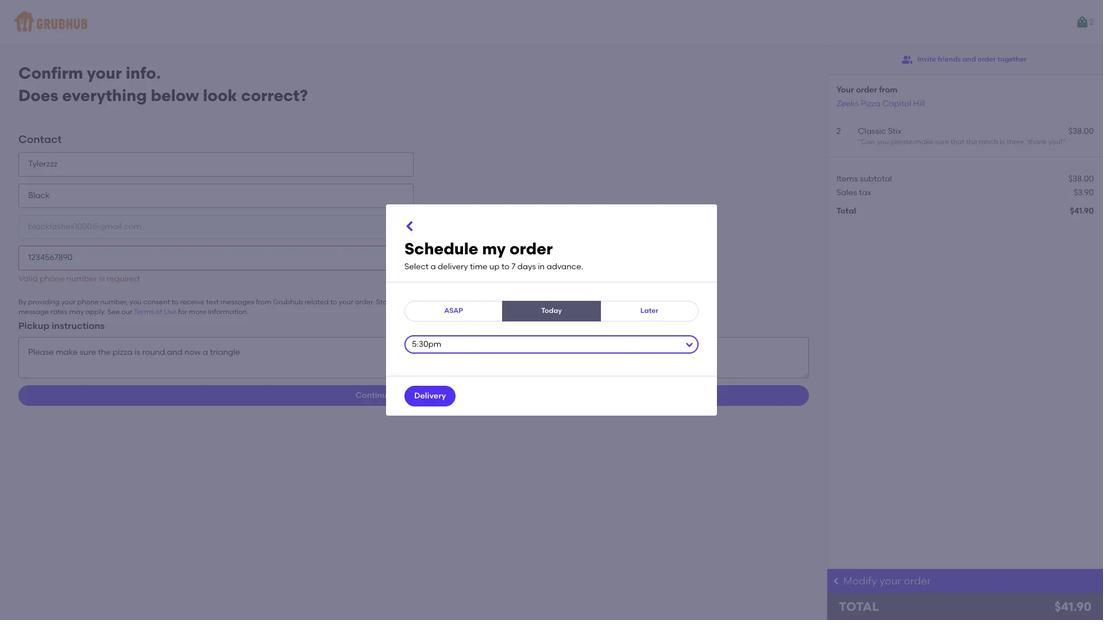 Task type: locate. For each thing, give the bounding box(es) containing it.
from inside by providing your phone number, you consent to receive text messages from grubhub related to your order. standard message rates may apply. see our
[[256, 298, 271, 306]]

correct?
[[241, 85, 308, 105]]

rates
[[50, 308, 67, 316]]

my
[[482, 239, 506, 259]]

1 vertical spatial phone
[[77, 298, 99, 306]]

order up days on the top of page
[[510, 239, 553, 259]]

apply.
[[86, 308, 106, 316]]

can
[[861, 138, 875, 146]]

sales
[[837, 188, 857, 198]]

1 vertical spatial you
[[130, 298, 142, 306]]

your inside confirm your info. does everything below look correct?
[[87, 63, 122, 83]]

to left payment
[[394, 391, 402, 400]]

may
[[69, 308, 84, 316]]

advance.
[[547, 262, 583, 272]]

grubhub
[[273, 298, 303, 306]]

0 horizontal spatial from
[[256, 298, 271, 306]]

0 horizontal spatial is
[[99, 274, 105, 284]]

Last name text field
[[18, 184, 414, 208]]

standard
[[376, 298, 408, 306]]

a
[[431, 262, 436, 272]]

1 horizontal spatial from
[[879, 85, 898, 95]]

1 horizontal spatial 2
[[1089, 17, 1094, 27]]

classic
[[858, 126, 886, 136]]

1 vertical spatial $38.00
[[1068, 174, 1094, 184]]

is right number
[[99, 274, 105, 284]]

$41.90
[[1070, 206, 1094, 216], [1055, 600, 1092, 614]]

$38.00
[[1068, 126, 1094, 136], [1068, 174, 1094, 184]]

total
[[837, 206, 856, 216], [839, 600, 879, 614]]

1 vertical spatial from
[[256, 298, 271, 306]]

make
[[914, 138, 933, 146]]

order right and
[[978, 55, 996, 63]]

0 vertical spatial $38.00
[[1068, 126, 1094, 136]]

zeeks pizza capitol hill link
[[837, 99, 925, 108]]

you up terms
[[130, 298, 142, 306]]

number
[[66, 274, 97, 284]]

main navigation navigation
[[0, 0, 1103, 45]]

terms of use link
[[134, 308, 176, 316]]

continue to payment method button
[[18, 386, 809, 406]]

ranch
[[979, 138, 998, 146]]

Pickup instructions text field
[[18, 337, 809, 379]]

instructions
[[52, 320, 105, 331]]

use
[[164, 308, 176, 316]]

zeeks
[[837, 99, 859, 108]]

delivery
[[438, 262, 468, 272]]

0 horizontal spatial "
[[858, 138, 861, 146]]

total down sales
[[837, 206, 856, 216]]

number,
[[100, 298, 128, 306]]

delivery button
[[404, 386, 456, 407]]

$38.00 inside the $38.00 " can you please make sure that the ranch is there, thank you! "
[[1068, 126, 1094, 136]]

$38.00 for $38.00
[[1068, 174, 1094, 184]]

0 vertical spatial 2
[[1089, 17, 1094, 27]]

valid
[[18, 274, 38, 284]]

1 vertical spatial $41.90
[[1055, 600, 1092, 614]]

phone right valid
[[40, 274, 65, 284]]

2 " from the left
[[1062, 138, 1065, 146]]

2
[[1089, 17, 1094, 27], [837, 126, 841, 136]]

modify
[[843, 575, 877, 588]]

$38.00 for $38.00 " can you please make sure that the ranch is there, thank you! "
[[1068, 126, 1094, 136]]

please
[[891, 138, 913, 146]]

to
[[502, 262, 510, 272], [172, 298, 179, 306], [330, 298, 337, 306], [394, 391, 402, 400]]

later button
[[600, 301, 699, 322]]

1 horizontal spatial is
[[1000, 138, 1005, 146]]

you down classic stix
[[877, 138, 889, 146]]

pizza
[[861, 99, 880, 108]]

1 horizontal spatial phone
[[77, 298, 99, 306]]

your up the everything
[[87, 63, 122, 83]]

2 $38.00 from the top
[[1068, 174, 1094, 184]]

message
[[18, 308, 49, 316]]

1 vertical spatial total
[[839, 600, 879, 614]]

payment
[[404, 391, 439, 400]]

delivery
[[414, 391, 446, 401]]

messages
[[220, 298, 254, 306]]

contact
[[18, 133, 62, 146]]

select
[[404, 262, 429, 272]]

0 vertical spatial from
[[879, 85, 898, 95]]

from left grubhub
[[256, 298, 271, 306]]

pickup instructions
[[18, 320, 105, 331]]

to inside continue to payment method button
[[394, 391, 402, 400]]

" down classic
[[858, 138, 861, 146]]

Phone telephone field
[[18, 246, 414, 270]]

1 $38.00 from the top
[[1068, 126, 1094, 136]]

everything
[[62, 85, 147, 105]]

method
[[441, 391, 472, 400]]

phone
[[40, 274, 65, 284], [77, 298, 99, 306]]

1 horizontal spatial you
[[877, 138, 889, 146]]

to left 7 at top left
[[502, 262, 510, 272]]

your
[[87, 63, 122, 83], [61, 298, 76, 306], [339, 298, 353, 306], [880, 575, 901, 588]]

schedule my order select a delivery time up to 7 days in advance.
[[404, 239, 583, 272]]

order
[[978, 55, 996, 63], [856, 85, 877, 95], [510, 239, 553, 259], [904, 575, 931, 588]]

from inside your order from zeeks pizza capitol hill
[[879, 85, 898, 95]]

from
[[879, 85, 898, 95], [256, 298, 271, 306]]

consent
[[143, 298, 170, 306]]

hill
[[913, 99, 925, 108]]

see
[[107, 308, 120, 316]]

" right thank
[[1062, 138, 1065, 146]]

0 horizontal spatial phone
[[40, 274, 65, 284]]

0 vertical spatial phone
[[40, 274, 65, 284]]

from up zeeks pizza capitol hill link on the top right of the page
[[879, 85, 898, 95]]

phone up apply.
[[77, 298, 99, 306]]

invite friends and order together
[[917, 55, 1027, 63]]

does
[[18, 85, 58, 105]]

together
[[998, 55, 1027, 63]]

required
[[107, 274, 140, 284]]

First name text field
[[18, 153, 414, 177]]

by providing your phone number, you consent to receive text messages from grubhub related to your order. standard message rates may apply. see our
[[18, 298, 408, 316]]

0 vertical spatial you
[[877, 138, 889, 146]]

is left there,
[[1000, 138, 1005, 146]]

invite
[[917, 55, 936, 63]]

to inside schedule my order select a delivery time up to 7 days in advance.
[[502, 262, 510, 272]]

today
[[541, 307, 562, 315]]

"
[[858, 138, 861, 146], [1062, 138, 1065, 146]]

0 horizontal spatial you
[[130, 298, 142, 306]]

0 horizontal spatial 2
[[837, 126, 841, 136]]

order up pizza
[[856, 85, 877, 95]]

tax
[[859, 188, 871, 198]]

svg image
[[403, 219, 417, 233]]

0 vertical spatial is
[[1000, 138, 1005, 146]]

total down modify
[[839, 600, 879, 614]]

look
[[203, 85, 237, 105]]

friends
[[938, 55, 961, 63]]

0 vertical spatial total
[[837, 206, 856, 216]]

1 horizontal spatial "
[[1062, 138, 1065, 146]]

is
[[1000, 138, 1005, 146], [99, 274, 105, 284]]

confirm your info. does everything below look correct?
[[18, 63, 308, 105]]



Task type: describe. For each thing, give the bounding box(es) containing it.
information.
[[208, 308, 249, 316]]

to right related
[[330, 298, 337, 306]]

confirm
[[18, 63, 83, 83]]

in
[[538, 262, 545, 272]]

days
[[517, 262, 536, 272]]

receive
[[180, 298, 204, 306]]

that
[[951, 138, 965, 146]]

2 button
[[1076, 12, 1094, 33]]

your order from zeeks pizza capitol hill
[[837, 85, 925, 108]]

our
[[121, 308, 132, 316]]

more
[[189, 308, 206, 316]]

text
[[206, 298, 219, 306]]

modify your order
[[843, 575, 931, 588]]

of
[[156, 308, 162, 316]]

is inside the $38.00 " can you please make sure that the ranch is there, thank you! "
[[1000, 138, 1005, 146]]

later
[[640, 307, 658, 315]]

terms of use for more information.
[[134, 308, 249, 316]]

people icon image
[[901, 54, 913, 65]]

your up the may
[[61, 298, 76, 306]]

2 inside the 2 'button'
[[1089, 17, 1094, 27]]

today button
[[502, 301, 601, 322]]

7
[[511, 262, 515, 272]]

capitol
[[882, 99, 911, 108]]

continue to payment method
[[356, 391, 472, 400]]

order inside schedule my order select a delivery time up to 7 days in advance.
[[510, 239, 553, 259]]

sure
[[935, 138, 949, 146]]

items
[[837, 174, 858, 184]]

0 vertical spatial $41.90
[[1070, 206, 1094, 216]]

schedule
[[404, 239, 478, 259]]

items subtotal
[[837, 174, 892, 184]]

and
[[963, 55, 976, 63]]

thank
[[1028, 138, 1047, 146]]

1 vertical spatial is
[[99, 274, 105, 284]]

asap button
[[404, 301, 503, 322]]

related
[[305, 298, 329, 306]]

$38.00 " can you please make sure that the ranch is there, thank you! "
[[858, 126, 1094, 146]]

pickup
[[18, 320, 49, 331]]

classic stix
[[858, 126, 902, 136]]

there,
[[1007, 138, 1026, 146]]

asap
[[444, 307, 463, 315]]

below
[[151, 85, 199, 105]]

sales tax
[[837, 188, 871, 198]]

1 vertical spatial 2
[[837, 126, 841, 136]]

order inside button
[[978, 55, 996, 63]]

phone inside by providing your phone number, you consent to receive text messages from grubhub related to your order. standard message rates may apply. see our
[[77, 298, 99, 306]]

terms
[[134, 308, 154, 316]]

up
[[489, 262, 500, 272]]

subtotal
[[860, 174, 892, 184]]

$3.90
[[1074, 188, 1094, 198]]

valid phone number is required alert
[[18, 274, 140, 284]]

stix
[[888, 126, 902, 136]]

you inside the $38.00 " can you please make sure that the ranch is there, thank you! "
[[877, 138, 889, 146]]

your right modify
[[880, 575, 901, 588]]

order inside your order from zeeks pizza capitol hill
[[856, 85, 877, 95]]

the
[[966, 138, 977, 146]]

order.
[[355, 298, 374, 306]]

continue
[[356, 391, 392, 400]]

your left order.
[[339, 298, 353, 306]]

your
[[837, 85, 854, 95]]

order right modify
[[904, 575, 931, 588]]

you!
[[1049, 138, 1062, 146]]

by
[[18, 298, 26, 306]]

valid phone number is required
[[18, 274, 140, 284]]

for
[[178, 308, 187, 316]]

info.
[[126, 63, 161, 83]]

invite friends and order together button
[[901, 49, 1027, 70]]

time
[[470, 262, 487, 272]]

providing
[[28, 298, 60, 306]]

to up "use"
[[172, 298, 179, 306]]

1 " from the left
[[858, 138, 861, 146]]

you inside by providing your phone number, you consent to receive text messages from grubhub related to your order. standard message rates may apply. see our
[[130, 298, 142, 306]]



Task type: vqa. For each thing, say whether or not it's contained in the screenshot.
you
yes



